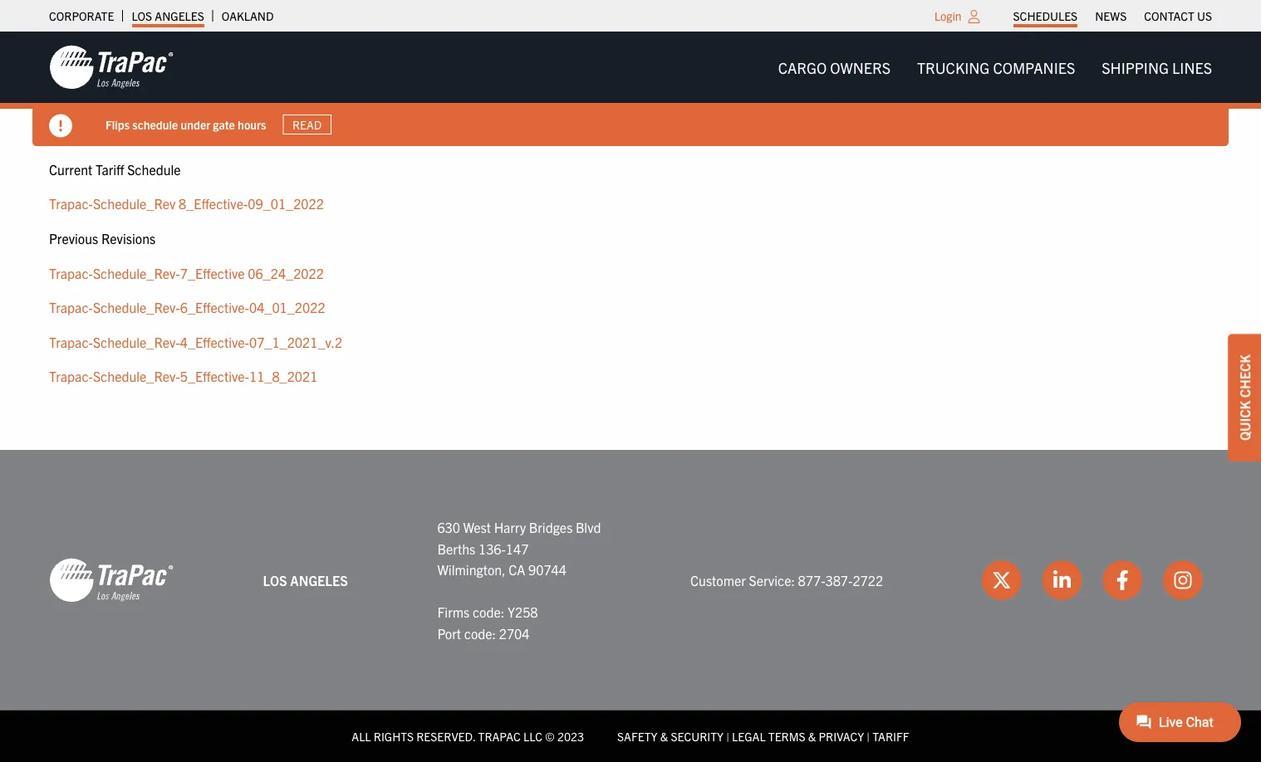Task type: describe. For each thing, give the bounding box(es) containing it.
trapac-schedule_rev-7_effective 06_24_2022 link
[[49, 264, 324, 281]]

all rights reserved. trapac llc © 2023
[[352, 729, 584, 744]]

2 & from the left
[[808, 729, 816, 744]]

oakland link
[[222, 4, 274, 27]]

login
[[934, 8, 962, 23]]

2023
[[557, 729, 584, 744]]

cargo
[[778, 58, 827, 76]]

news link
[[1095, 4, 1127, 27]]

contact
[[1144, 8, 1194, 23]]

trapac-schedule_rev-4_effective-07_1_2021_v.2 link
[[49, 334, 342, 350]]

west
[[463, 519, 491, 536]]

7_effective
[[180, 264, 245, 281]]

schedule_rev- for 7_effective
[[93, 264, 180, 281]]

0 vertical spatial code:
[[473, 604, 504, 621]]

630
[[437, 519, 460, 536]]

current tariff schedule
[[49, 161, 181, 177]]

service:
[[749, 572, 795, 589]]

04_01_2022
[[249, 299, 325, 316]]

los inside footer
[[263, 572, 287, 589]]

0 horizontal spatial angeles
[[155, 8, 204, 23]]

2 | from the left
[[867, 729, 870, 744]]

companies
[[993, 58, 1075, 76]]

corporate link
[[49, 4, 114, 27]]

schedule
[[127, 161, 181, 177]]

trapac-schedule_rev 8_effective-09_01_2022
[[49, 195, 324, 212]]

previous revisions
[[49, 230, 155, 246]]

flips
[[106, 117, 130, 132]]

©
[[545, 729, 555, 744]]

trapac- for trapac-schedule_rev-6_effective-04_01_2022
[[49, 299, 93, 316]]

footer containing 630 west harry bridges blvd
[[0, 450, 1261, 763]]

lines
[[1172, 58, 1212, 76]]

trucking companies link
[[904, 51, 1088, 84]]

shipping
[[1102, 58, 1169, 76]]

1 horizontal spatial tariff
[[872, 729, 909, 744]]

menu bar containing cargo owners
[[765, 51, 1225, 84]]

2722
[[853, 572, 883, 589]]

07_1_2021_v.2
[[249, 334, 342, 350]]

reserved.
[[416, 729, 475, 744]]

schedule_rev- for 5_effective-
[[93, 368, 180, 385]]

schedules link
[[1013, 4, 1078, 27]]

us
[[1197, 8, 1212, 23]]

terms
[[768, 729, 805, 744]]

los angeles link
[[132, 4, 204, 27]]

trapac-schedule_rev-7_effective 06_24_2022
[[49, 264, 324, 281]]

cargo owners
[[778, 58, 891, 76]]

check
[[1236, 355, 1253, 398]]

trapac-schedule_rev-6_effective-04_01_2022
[[49, 299, 325, 316]]

877-
[[798, 572, 825, 589]]

llc
[[523, 729, 543, 744]]

safety & security | legal terms & privacy | tariff
[[617, 729, 909, 744]]

login link
[[934, 8, 962, 23]]

schedule
[[132, 117, 178, 132]]

under
[[181, 117, 210, 132]]

trapac-schedule_rev 8_effective-09_01_2022 link
[[49, 195, 324, 212]]

trapac-schedule_rev-4_effective-07_1_2021_v.2
[[49, 334, 342, 350]]

contact us
[[1144, 8, 1212, 23]]

corporate
[[49, 8, 114, 23]]

banner containing cargo owners
[[0, 32, 1261, 146]]

147
[[506, 540, 529, 557]]

all
[[352, 729, 371, 744]]

shipping lines link
[[1088, 51, 1225, 84]]

customer
[[690, 572, 746, 589]]

solid image
[[49, 114, 72, 137]]

main content containing current tariff schedule
[[32, 159, 1229, 401]]

trapac-schedule_rev-5_effective-11_8_2021
[[49, 368, 318, 385]]

read link
[[283, 114, 331, 135]]

trapac- for trapac-schedule_rev-4_effective-07_1_2021_v.2
[[49, 334, 93, 350]]

09_01_2022
[[248, 195, 324, 212]]

1 | from the left
[[726, 729, 729, 744]]

contact us link
[[1144, 4, 1212, 27]]

legal
[[732, 729, 766, 744]]

11_8_2021
[[249, 368, 318, 385]]

los angeles inside footer
[[263, 572, 348, 589]]

1 & from the left
[[660, 729, 668, 744]]

trapac- for trapac-schedule_rev-5_effective-11_8_2021
[[49, 368, 93, 385]]

387-
[[825, 572, 853, 589]]



Task type: locate. For each thing, give the bounding box(es) containing it.
berths
[[437, 540, 475, 557]]

rights
[[374, 729, 414, 744]]

schedule_rev
[[93, 195, 176, 212]]

bridges
[[529, 519, 573, 536]]

code: up '2704' at the bottom
[[473, 604, 504, 621]]

1 trapac- from the top
[[49, 195, 93, 212]]

schedule_rev- for 4_effective-
[[93, 334, 180, 350]]

1 horizontal spatial angeles
[[290, 572, 348, 589]]

port
[[437, 625, 461, 642]]

630 west harry bridges blvd berths 136-147 wilmington, ca 90744
[[437, 519, 601, 578]]

schedule_rev- down revisions
[[93, 264, 180, 281]]

trapac-schedule_rev-6_effective-04_01_2022 link
[[49, 299, 325, 316]]

2 los angeles image from the top
[[49, 557, 174, 604]]

schedule_rev- down trapac-schedule_rev-4_effective-07_1_2021_v.2
[[93, 368, 180, 385]]

wilmington,
[[437, 561, 506, 578]]

angeles inside footer
[[290, 572, 348, 589]]

3 schedule_rev- from the top
[[93, 334, 180, 350]]

0 horizontal spatial |
[[726, 729, 729, 744]]

1 vertical spatial los angeles image
[[49, 557, 174, 604]]

0 vertical spatial los
[[132, 8, 152, 23]]

5 trapac- from the top
[[49, 368, 93, 385]]

revisions
[[101, 230, 155, 246]]

5_effective-
[[180, 368, 249, 385]]

footer
[[0, 450, 1261, 763]]

&
[[660, 729, 668, 744], [808, 729, 816, 744]]

ca
[[509, 561, 525, 578]]

safety & security link
[[617, 729, 723, 744]]

flips schedule under gate hours
[[106, 117, 266, 132]]

los angeles
[[132, 8, 204, 23], [263, 572, 348, 589]]

menu bar up shipping
[[1004, 4, 1221, 27]]

1 vertical spatial menu bar
[[765, 51, 1225, 84]]

code:
[[473, 604, 504, 621], [464, 625, 496, 642]]

2 trapac- from the top
[[49, 264, 93, 281]]

1 horizontal spatial &
[[808, 729, 816, 744]]

trapac-
[[49, 195, 93, 212], [49, 264, 93, 281], [49, 299, 93, 316], [49, 334, 93, 350], [49, 368, 93, 385]]

06_24_2022
[[248, 264, 324, 281]]

trucking
[[917, 58, 990, 76]]

1 los angeles image from the top
[[49, 44, 174, 91]]

trapac- for trapac-schedule_rev 8_effective-09_01_2022
[[49, 195, 93, 212]]

1 schedule_rev- from the top
[[93, 264, 180, 281]]

customer service: 877-387-2722
[[690, 572, 883, 589]]

harry
[[494, 519, 526, 536]]

los angeles image inside footer
[[49, 557, 174, 604]]

hours
[[238, 117, 266, 132]]

quick check link
[[1228, 334, 1261, 462]]

1 vertical spatial los
[[263, 572, 287, 589]]

0 vertical spatial los angeles image
[[49, 44, 174, 91]]

& right safety
[[660, 729, 668, 744]]

0 horizontal spatial los angeles
[[132, 8, 204, 23]]

| left tariff 'link'
[[867, 729, 870, 744]]

trucking companies
[[917, 58, 1075, 76]]

oakland
[[222, 8, 274, 23]]

2704
[[499, 625, 530, 642]]

tariff right current
[[95, 161, 124, 177]]

0 vertical spatial los angeles
[[132, 8, 204, 23]]

blvd
[[576, 519, 601, 536]]

schedule_rev- for 6_effective-
[[93, 299, 180, 316]]

1 horizontal spatial |
[[867, 729, 870, 744]]

read
[[292, 117, 322, 132]]

previous
[[49, 230, 98, 246]]

& right terms
[[808, 729, 816, 744]]

1 horizontal spatial los angeles
[[263, 572, 348, 589]]

menu bar
[[1004, 4, 1221, 27], [765, 51, 1225, 84]]

menu bar containing schedules
[[1004, 4, 1221, 27]]

trapac
[[478, 729, 521, 744]]

8_effective-
[[179, 195, 248, 212]]

schedule_rev- up trapac-schedule_rev-5_effective-11_8_2021 link
[[93, 334, 180, 350]]

light image
[[968, 10, 980, 23]]

owners
[[830, 58, 891, 76]]

0 horizontal spatial los
[[132, 8, 152, 23]]

shipping lines
[[1102, 58, 1212, 76]]

legal terms & privacy link
[[732, 729, 864, 744]]

security
[[671, 729, 723, 744]]

1 vertical spatial los angeles
[[263, 572, 348, 589]]

3 trapac- from the top
[[49, 299, 93, 316]]

los
[[132, 8, 152, 23], [263, 572, 287, 589]]

4 schedule_rev- from the top
[[93, 368, 180, 385]]

|
[[726, 729, 729, 744], [867, 729, 870, 744]]

los angeles image
[[49, 44, 174, 91], [49, 557, 174, 604]]

1 vertical spatial angeles
[[290, 572, 348, 589]]

4 trapac- from the top
[[49, 334, 93, 350]]

1 vertical spatial tariff
[[872, 729, 909, 744]]

| left the legal
[[726, 729, 729, 744]]

tariff link
[[872, 729, 909, 744]]

quick
[[1236, 401, 1253, 441]]

firms code:  y258 port code:  2704
[[437, 604, 538, 642]]

4_effective-
[[180, 334, 249, 350]]

privacy
[[819, 729, 864, 744]]

trapac-schedule_rev-5_effective-11_8_2021 link
[[49, 368, 318, 385]]

quick check
[[1236, 355, 1253, 441]]

y258
[[507, 604, 538, 621]]

news
[[1095, 8, 1127, 23]]

0 vertical spatial tariff
[[95, 161, 124, 177]]

0 vertical spatial angeles
[[155, 8, 204, 23]]

1 vertical spatial code:
[[464, 625, 496, 642]]

0 horizontal spatial &
[[660, 729, 668, 744]]

angeles
[[155, 8, 204, 23], [290, 572, 348, 589]]

code: right the port
[[464, 625, 496, 642]]

banner
[[0, 32, 1261, 146]]

menu bar down light image
[[765, 51, 1225, 84]]

schedule_rev- down trapac-schedule_rev-7_effective 06_24_2022 link
[[93, 299, 180, 316]]

tariff right privacy
[[872, 729, 909, 744]]

0 vertical spatial menu bar
[[1004, 4, 1221, 27]]

0 horizontal spatial tariff
[[95, 161, 124, 177]]

firms
[[437, 604, 470, 621]]

1 horizontal spatial los
[[263, 572, 287, 589]]

safety
[[617, 729, 657, 744]]

cargo owners link
[[765, 51, 904, 84]]

trapac- for trapac-schedule_rev-7_effective 06_24_2022
[[49, 264, 93, 281]]

136-
[[478, 540, 506, 557]]

current
[[49, 161, 92, 177]]

tariff
[[95, 161, 124, 177], [872, 729, 909, 744]]

6_effective-
[[180, 299, 249, 316]]

90744
[[528, 561, 567, 578]]

2 schedule_rev- from the top
[[93, 299, 180, 316]]

main content
[[32, 159, 1229, 401]]

gate
[[213, 117, 235, 132]]



Task type: vqa. For each thing, say whether or not it's contained in the screenshot.
menu bar
yes



